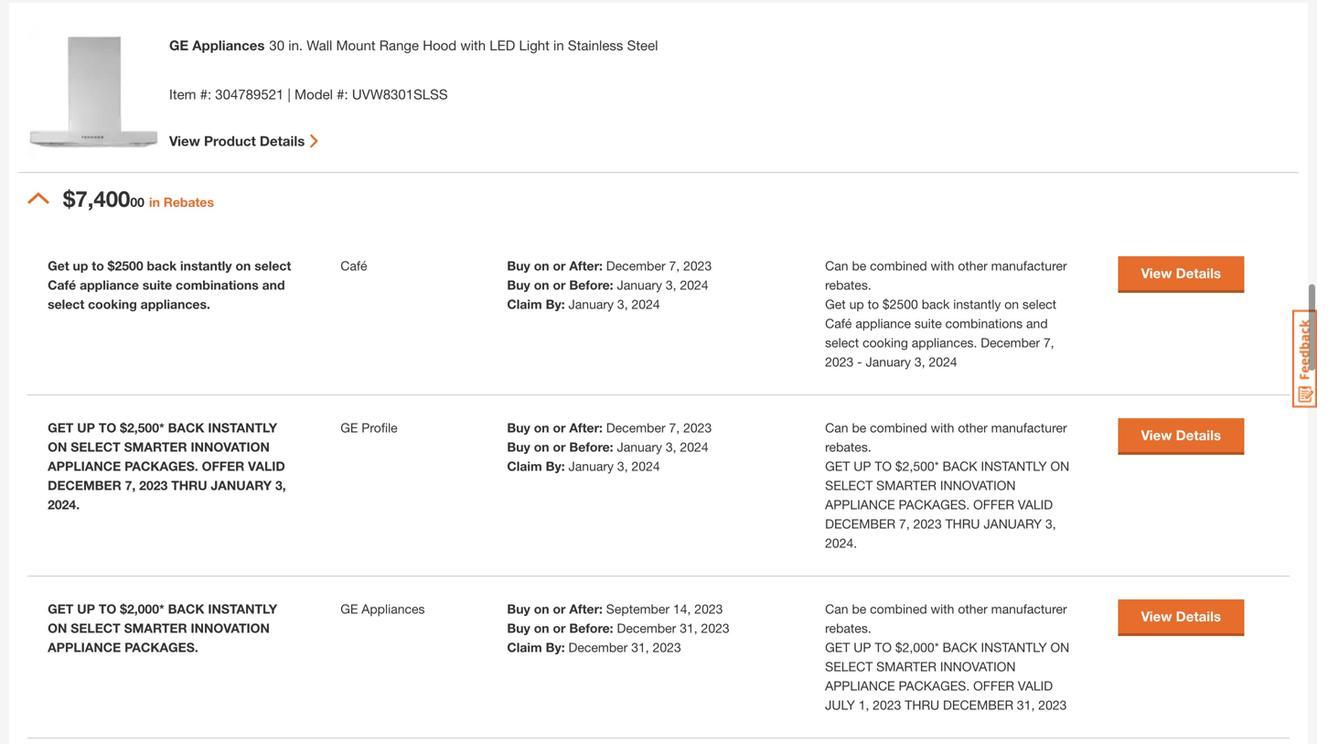 Task type: vqa. For each thing, say whether or not it's contained in the screenshot.
Measure to fit
no



Task type: describe. For each thing, give the bounding box(es) containing it.
view for can be combined with other manufacturer rebates. get up to $2,000* back instantly on select smarter innovation appliance packages. offer valid july 1, 2023 thru december 31, 2023
[[1142, 608, 1173, 624]]

manufacturer for can be combined with other manufacturer rebates. get up to $2,000* back instantly on select smarter innovation appliance packages. offer valid july 1, 2023 thru december 31, 2023
[[992, 601, 1068, 616]]

up inside the get up to $2500 back instantly on select café appliance suite combinations and select cooking appliances.
[[73, 258, 88, 273]]

2023 inside can be combined with other manufacturer rebates. get up to $2,500* back instantly on select smarter innovation appliance packages. offer valid december 7, 2023 thru january 3, 2024.
[[914, 516, 942, 531]]

instantly inside get up to $2,000* back instantly on select smarter innovation appliance packages.
[[208, 601, 277, 616]]

304789521
[[215, 86, 284, 102]]

smarter inside get up to $2,000* back instantly on select smarter innovation appliance packages.
[[124, 620, 187, 635]]

cooking inside can be combined with other manufacturer rebates. get up to $2500 back instantly on select café appliance suite combinations and select cooking appliances. december 7, 2023 - january 3, 2024
[[863, 335, 909, 350]]

instantly inside "get up to $2,500* back instantly on select smarter innovation appliance packages. offer valid december 7, 2023 thru january 3, 2024."
[[208, 420, 277, 435]]

smarter inside can be combined with other manufacturer rebates. get up to $2,000* back instantly on select smarter innovation appliance packages. offer valid july 1, 2023 thru december 31, 2023
[[877, 659, 937, 674]]

$2500 inside can be combined with other manufacturer rebates. get up to $2500 back instantly on select café appliance suite combinations and select cooking appliances. december 7, 2023 - january 3, 2024
[[883, 296, 919, 311]]

innovation inside can be combined with other manufacturer rebates. get up to $2,500* back instantly on select smarter innovation appliance packages. offer valid december 7, 2023 thru january 3, 2024.
[[941, 478, 1016, 493]]

1 #: from the left
[[200, 86, 212, 102]]

be for can be combined with other manufacturer rebates. get up to $2,000* back instantly on select smarter innovation appliance packages. offer valid july 1, 2023 thru december 31, 2023
[[853, 601, 867, 616]]

get inside get up to $2,000* back instantly on select smarter innovation appliance packages.
[[48, 601, 74, 616]]

to inside "get up to $2,500* back instantly on select smarter innovation appliance packages. offer valid december 7, 2023 thru january 3, 2024."
[[99, 420, 116, 435]]

$7,400 00 in rebates
[[63, 185, 214, 211]]

december inside can be combined with other manufacturer rebates. get up to $2,500* back instantly on select smarter innovation appliance packages. offer valid december 7, 2023 thru january 3, 2024.
[[826, 516, 896, 531]]

ge for ge profile
[[341, 420, 358, 435]]

get inside can be combined with other manufacturer rebates. get up to $2,500* back instantly on select smarter innovation appliance packages. offer valid december 7, 2023 thru january 3, 2024.
[[826, 458, 851, 473]]

january inside "get up to $2,500* back instantly on select smarter innovation appliance packages. offer valid december 7, 2023 thru january 3, 2024."
[[211, 478, 272, 493]]

2023 inside can be combined with other manufacturer rebates. get up to $2500 back instantly on select café appliance suite combinations and select cooking appliances. december 7, 2023 - january 3, 2024
[[826, 354, 854, 369]]

mount
[[336, 37, 376, 53]]

view for can be combined with other manufacturer rebates. get up to $2,500* back instantly on select smarter innovation appliance packages. offer valid december 7, 2023 thru january 3, 2024.
[[1142, 427, 1173, 443]]

30
[[269, 37, 285, 53]]

item
[[169, 86, 196, 102]]

combinations inside can be combined with other manufacturer rebates. get up to $2500 back instantly on select café appliance suite combinations and select cooking appliances. december 7, 2023 - january 3, 2024
[[946, 316, 1023, 331]]

select inside get up to $2,000* back instantly on select smarter innovation appliance packages.
[[71, 620, 121, 635]]

3 buy from the top
[[507, 420, 531, 435]]

1 vertical spatial 31,
[[632, 640, 650, 655]]

other for $2500
[[959, 258, 988, 273]]

led
[[490, 37, 516, 53]]

with inside ge appliances 30 in. wall mount range hood with led light in stainless steel
[[461, 37, 486, 53]]

3, inside can be combined with other manufacturer rebates. get up to $2500 back instantly on select café appliance suite combinations and select cooking appliances. december 7, 2023 - january 3, 2024
[[915, 354, 926, 369]]

can for can be combined with other manufacturer rebates. get up to $2,500* back instantly on select smarter innovation appliance packages. offer valid december 7, 2023 thru january 3, 2024.
[[826, 420, 849, 435]]

4 or from the top
[[553, 439, 566, 454]]

manufacturer for can be combined with other manufacturer rebates. get up to $2500 back instantly on select café appliance suite combinations and select cooking appliances. december 7, 2023 - january 3, 2024
[[992, 258, 1068, 273]]

1 buy from the top
[[507, 258, 531, 273]]

$2500 inside the get up to $2500 back instantly on select café appliance suite combinations and select cooking appliances.
[[108, 258, 143, 273]]

ge appliances
[[341, 601, 425, 616]]

14,
[[674, 601, 691, 616]]

combined for $2500
[[871, 258, 928, 273]]

$2,000* inside get up to $2,000* back instantly on select smarter innovation appliance packages.
[[120, 601, 164, 616]]

suite inside can be combined with other manufacturer rebates. get up to $2500 back instantly on select café appliance suite combinations and select cooking appliances. december 7, 2023 - january 3, 2024
[[915, 316, 942, 331]]

in.
[[289, 37, 303, 53]]

2 #: from the left
[[337, 86, 348, 102]]

valid inside "get up to $2,500* back instantly on select smarter innovation appliance packages. offer valid december 7, 2023 thru january 3, 2024."
[[248, 458, 285, 473]]

be for can be combined with other manufacturer rebates. get up to $2500 back instantly on select café appliance suite combinations and select cooking appliances. december 7, 2023 - january 3, 2024
[[853, 258, 867, 273]]

$2,500* inside "get up to $2,500* back instantly on select smarter innovation appliance packages. offer valid december 7, 2023 thru january 3, 2024."
[[120, 420, 164, 435]]

2024. inside can be combined with other manufacturer rebates. get up to $2,500* back instantly on select smarter innovation appliance packages. offer valid december 7, 2023 thru january 3, 2024.
[[826, 535, 858, 550]]

with for can be combined with other manufacturer rebates. get up to $2500 back instantly on select café appliance suite combinations and select cooking appliances. december 7, 2023 - january 3, 2024
[[931, 258, 955, 273]]

appliance inside can be combined with other manufacturer rebates. get up to $2,500* back instantly on select smarter innovation appliance packages. offer valid december 7, 2023 thru january 3, 2024.
[[826, 497, 896, 512]]

on inside can be combined with other manufacturer rebates. get up to $2,000* back instantly on select smarter innovation appliance packages. offer valid july 1, 2023 thru december 31, 2023
[[1051, 640, 1070, 655]]

packages. inside can be combined with other manufacturer rebates. get up to $2,500* back instantly on select smarter innovation appliance packages. offer valid december 7, 2023 thru january 3, 2024.
[[899, 497, 970, 512]]

3, inside can be combined with other manufacturer rebates. get up to $2,500* back instantly on select smarter innovation appliance packages. offer valid december 7, 2023 thru january 3, 2024.
[[1046, 516, 1057, 531]]

view details button for can be combined with other manufacturer rebates. get up to $2500 back instantly on select café appliance suite combinations and select cooking appliances. december 7, 2023 - january 3, 2024
[[1119, 256, 1245, 290]]

suite inside the get up to $2500 back instantly on select café appliance suite combinations and select cooking appliances.
[[143, 277, 172, 292]]

thru for buy on or after: december 7, 2023 buy on or before: january 3, 2024 claim by: january 3, 2024
[[946, 516, 981, 531]]

instantly inside can be combined with other manufacturer rebates. get up to $2,000* back instantly on select smarter innovation appliance packages. offer valid july 1, 2023 thru december 31, 2023
[[982, 640, 1048, 655]]

$2,500* inside can be combined with other manufacturer rebates. get up to $2,500* back instantly on select smarter innovation appliance packages. offer valid december 7, 2023 thru january 3, 2024.
[[896, 458, 940, 473]]

smarter inside "get up to $2,500* back instantly on select smarter innovation appliance packages. offer valid december 7, 2023 thru january 3, 2024."
[[124, 439, 187, 454]]

can be combined with other manufacturer rebates. get up to $2,000* back instantly on select smarter innovation appliance packages. offer valid july 1, 2023 thru december 31, 2023
[[826, 601, 1070, 712]]

on inside can be combined with other manufacturer rebates. get up to $2500 back instantly on select café appliance suite combinations and select cooking appliances. december 7, 2023 - january 3, 2024
[[1005, 296, 1020, 311]]

range
[[380, 37, 419, 53]]

other for $2,500*
[[959, 420, 988, 435]]

innovation inside "get up to $2,500* back instantly on select smarter innovation appliance packages. offer valid december 7, 2023 thru january 3, 2024."
[[191, 439, 270, 454]]

thru for buy on or after: september 14, 2023 buy on or before: december 31, 2023 claim by: december 31, 2023
[[905, 697, 940, 712]]

instantly inside can be combined with other manufacturer rebates. get up to $2,500* back instantly on select smarter innovation appliance packages. offer valid december 7, 2023 thru january 3, 2024.
[[982, 458, 1048, 473]]

january inside can be combined with other manufacturer rebates. get up to $2,500* back instantly on select smarter innovation appliance packages. offer valid december 7, 2023 thru january 3, 2024.
[[984, 516, 1043, 531]]

to inside can be combined with other manufacturer rebates. get up to $2,000* back instantly on select smarter innovation appliance packages. offer valid july 1, 2023 thru december 31, 2023
[[875, 640, 892, 655]]

up inside can be combined with other manufacturer rebates. get up to $2,000* back instantly on select smarter innovation appliance packages. offer valid july 1, 2023 thru december 31, 2023
[[854, 640, 872, 655]]

by: for appliances
[[546, 640, 565, 655]]

appliance inside the get up to $2500 back instantly on select café appliance suite combinations and select cooking appliances.
[[80, 277, 139, 292]]

1 or from the top
[[553, 258, 566, 273]]

7, inside "get up to $2,500* back instantly on select smarter innovation appliance packages. offer valid december 7, 2023 thru january 3, 2024."
[[125, 478, 136, 493]]

claim for ge profile
[[507, 458, 542, 473]]

combined for $2,500*
[[871, 420, 928, 435]]

select inside can be combined with other manufacturer rebates. get up to $2,000* back instantly on select smarter innovation appliance packages. offer valid july 1, 2023 thru december 31, 2023
[[826, 659, 873, 674]]

1 horizontal spatial 31,
[[680, 620, 698, 635]]

july
[[826, 697, 856, 712]]

get inside can be combined with other manufacturer rebates. get up to $2500 back instantly on select café appliance suite combinations and select cooking appliances. december 7, 2023 - january 3, 2024
[[826, 296, 846, 311]]

product
[[204, 133, 256, 149]]

december inside can be combined with other manufacturer rebates. get up to $2500 back instantly on select café appliance suite combinations and select cooking appliances. december 7, 2023 - january 3, 2024
[[981, 335, 1041, 350]]

ge for ge appliances
[[341, 601, 358, 616]]

september
[[607, 601, 670, 616]]

with for can be combined with other manufacturer rebates. get up to $2,500* back instantly on select smarter innovation appliance packages. offer valid december 7, 2023 thru january 3, 2024.
[[931, 420, 955, 435]]

appliance inside "get up to $2,500* back instantly on select smarter innovation appliance packages. offer valid december 7, 2023 thru january 3, 2024."
[[48, 458, 121, 473]]

back inside can be combined with other manufacturer rebates. get up to $2500 back instantly on select café appliance suite combinations and select cooking appliances. december 7, 2023 - january 3, 2024
[[922, 296, 950, 311]]

appliances for ge appliances 30 in. wall mount range hood with led light in stainless steel
[[192, 37, 265, 53]]

and inside the get up to $2500 back instantly on select café appliance suite combinations and select cooking appliances.
[[262, 277, 285, 292]]

6 or from the top
[[553, 620, 566, 635]]

00
[[130, 194, 145, 209]]

smarter inside can be combined with other manufacturer rebates. get up to $2,500* back instantly on select smarter innovation appliance packages. offer valid december 7, 2023 thru january 3, 2024.
[[877, 478, 937, 493]]

december inside "get up to $2,500* back instantly on select smarter innovation appliance packages. offer valid december 7, 2023 thru january 3, 2024."
[[48, 478, 121, 493]]

on inside get up to $2,000* back instantly on select smarter innovation appliance packages.
[[48, 620, 67, 635]]

get inside "get up to $2,500* back instantly on select smarter innovation appliance packages. offer valid december 7, 2023 thru january 3, 2024."
[[48, 420, 74, 435]]

packages. inside can be combined with other manufacturer rebates. get up to $2,000* back instantly on select smarter innovation appliance packages. offer valid july 1, 2023 thru december 31, 2023
[[899, 678, 970, 693]]

view product details image
[[310, 133, 319, 148]]

instantly inside can be combined with other manufacturer rebates. get up to $2500 back instantly on select café appliance suite combinations and select cooking appliances. december 7, 2023 - january 3, 2024
[[954, 296, 1002, 311]]

can for can be combined with other manufacturer rebates. get up to $2500 back instantly on select café appliance suite combinations and select cooking appliances. december 7, 2023 - january 3, 2024
[[826, 258, 849, 273]]

back inside get up to $2,000* back instantly on select smarter innovation appliance packages.
[[168, 601, 205, 616]]

select inside "get up to $2,500* back instantly on select smarter innovation appliance packages. offer valid december 7, 2023 thru january 3, 2024."
[[71, 439, 121, 454]]

view product details
[[169, 133, 305, 149]]

can be combined with other manufacturer rebates. get up to $2500 back instantly on select café appliance suite combinations and select cooking appliances. december 7, 2023 - january 3, 2024
[[826, 258, 1068, 369]]

1,
[[859, 697, 870, 712]]

in inside ge appliances 30 in. wall mount range hood with led light in stainless steel
[[554, 37, 564, 53]]

get inside the get up to $2500 back instantly on select café appliance suite combinations and select cooking appliances.
[[48, 258, 69, 273]]

steel
[[628, 37, 659, 53]]

wall
[[307, 37, 333, 53]]

buy on or after: december 7, 2023 buy on or before: january 3, 2024 claim by: january 3, 2024 for get
[[507, 258, 712, 311]]

$7,400
[[63, 185, 130, 211]]

after: for ge profile
[[570, 420, 603, 435]]

to inside the get up to $2500 back instantly on select café appliance suite combinations and select cooking appliances.
[[92, 258, 104, 273]]

get up to $2500 back instantly on select café appliance suite combinations and select cooking appliances.
[[48, 258, 291, 311]]

2 buy from the top
[[507, 277, 531, 292]]

appliances. inside can be combined with other manufacturer rebates. get up to $2500 back instantly on select café appliance suite combinations and select cooking appliances. december 7, 2023 - january 3, 2024
[[912, 335, 978, 350]]

café inside can be combined with other manufacturer rebates. get up to $2500 back instantly on select café appliance suite combinations and select cooking appliances. december 7, 2023 - january 3, 2024
[[826, 316, 853, 331]]

view details for can be combined with other manufacturer rebates. get up to $2,000* back instantly on select smarter innovation appliance packages. offer valid july 1, 2023 thru december 31, 2023
[[1142, 608, 1222, 624]]

combinations inside the get up to $2500 back instantly on select café appliance suite combinations and select cooking appliances.
[[176, 277, 259, 292]]



Task type: locate. For each thing, give the bounding box(es) containing it.
january
[[617, 277, 663, 292], [569, 296, 614, 311], [866, 354, 912, 369], [617, 439, 663, 454], [569, 458, 614, 473]]

can inside can be combined with other manufacturer rebates. get up to $2500 back instantly on select café appliance suite combinations and select cooking appliances. december 7, 2023 - january 3, 2024
[[826, 258, 849, 273]]

december inside can be combined with other manufacturer rebates. get up to $2,000* back instantly on select smarter innovation appliance packages. offer valid july 1, 2023 thru december 31, 2023
[[944, 697, 1014, 712]]

2 combined from the top
[[871, 420, 928, 435]]

$2,000*
[[120, 601, 164, 616], [896, 640, 940, 655]]

view details for can be combined with other manufacturer rebates. get up to $2500 back instantly on select café appliance suite combinations and select cooking appliances. december 7, 2023 - january 3, 2024
[[1142, 265, 1222, 281]]

$2500
[[108, 258, 143, 273], [883, 296, 919, 311]]

valid
[[248, 458, 285, 473], [1019, 497, 1054, 512], [1019, 678, 1054, 693]]

0 vertical spatial manufacturer
[[992, 258, 1068, 273]]

1 claim from the top
[[507, 296, 542, 311]]

after:
[[570, 258, 603, 273], [570, 420, 603, 435], [570, 601, 603, 616]]

feedback link image
[[1293, 309, 1318, 408]]

0 vertical spatial view details button
[[1119, 256, 1245, 290]]

with
[[461, 37, 486, 53], [931, 258, 955, 273], [931, 420, 955, 435], [931, 601, 955, 616]]

2024 inside can be combined with other manufacturer rebates. get up to $2500 back instantly on select café appliance suite combinations and select cooking appliances. december 7, 2023 - january 3, 2024
[[929, 354, 958, 369]]

1 after: from the top
[[570, 258, 603, 273]]

1 vertical spatial buy on or after: december 7, 2023 buy on or before: january 3, 2024 claim by: january 3, 2024
[[507, 420, 712, 473]]

back inside "get up to $2,500* back instantly on select smarter innovation appliance packages. offer valid december 7, 2023 thru january 3, 2024."
[[168, 420, 205, 435]]

1 vertical spatial and
[[1027, 316, 1049, 331]]

1 be from the top
[[853, 258, 867, 273]]

be
[[853, 258, 867, 273], [853, 420, 867, 435], [853, 601, 867, 616]]

2 view details button from the top
[[1119, 418, 1245, 452]]

1 vertical spatial january
[[984, 516, 1043, 531]]

valid inside can be combined with other manufacturer rebates. get up to $2,000* back instantly on select smarter innovation appliance packages. offer valid july 1, 2023 thru december 31, 2023
[[1019, 678, 1054, 693]]

0 vertical spatial appliances
[[192, 37, 265, 53]]

thru inside can be combined with other manufacturer rebates. get up to $2,000* back instantly on select smarter innovation appliance packages. offer valid july 1, 2023 thru december 31, 2023
[[905, 697, 940, 712]]

1 vertical spatial before:
[[570, 439, 614, 454]]

0 vertical spatial appliances.
[[141, 296, 210, 311]]

1 vertical spatial 2024.
[[826, 535, 858, 550]]

5 or from the top
[[553, 601, 566, 616]]

1 horizontal spatial get
[[826, 296, 846, 311]]

packages. inside get up to $2,000* back instantly on select smarter innovation appliance packages.
[[125, 640, 198, 655]]

instantly
[[180, 258, 232, 273], [954, 296, 1002, 311]]

innovation inside can be combined with other manufacturer rebates. get up to $2,000* back instantly on select smarter innovation appliance packages. offer valid july 1, 2023 thru december 31, 2023
[[941, 659, 1016, 674]]

1 horizontal spatial $2,500*
[[896, 458, 940, 473]]

1 horizontal spatial thru
[[905, 697, 940, 712]]

1 horizontal spatial up
[[850, 296, 865, 311]]

details for can be combined with other manufacturer rebates. get up to $2,000* back instantly on select smarter innovation appliance packages. offer valid july 1, 2023 thru december 31, 2023
[[1177, 608, 1222, 624]]

can inside can be combined with other manufacturer rebates. get up to $2,500* back instantly on select smarter innovation appliance packages. offer valid december 7, 2023 thru january 3, 2024.
[[826, 420, 849, 435]]

other for $2,000*
[[959, 601, 988, 616]]

appliance
[[48, 458, 121, 473], [826, 497, 896, 512], [48, 640, 121, 655], [826, 678, 896, 693]]

on
[[236, 258, 251, 273], [534, 258, 550, 273], [534, 277, 550, 292], [1005, 296, 1020, 311], [534, 420, 550, 435], [534, 439, 550, 454], [534, 601, 550, 616], [534, 620, 550, 635]]

claim
[[507, 296, 542, 311], [507, 458, 542, 473], [507, 640, 542, 655]]

appliance inside can be combined with other manufacturer rebates. get up to $2500 back instantly on select café appliance suite combinations and select cooking appliances. december 7, 2023 - january 3, 2024
[[856, 316, 912, 331]]

2 horizontal spatial thru
[[946, 516, 981, 531]]

innovation inside get up to $2,000* back instantly on select smarter innovation appliance packages.
[[191, 620, 270, 635]]

manufacturer inside can be combined with other manufacturer rebates. get up to $2500 back instantly on select café appliance suite combinations and select cooking appliances. december 7, 2023 - january 3, 2024
[[992, 258, 1068, 273]]

be inside can be combined with other manufacturer rebates. get up to $2500 back instantly on select café appliance suite combinations and select cooking appliances. december 7, 2023 - january 3, 2024
[[853, 258, 867, 273]]

with inside can be combined with other manufacturer rebates. get up to $2500 back instantly on select café appliance suite combinations and select cooking appliances. december 7, 2023 - january 3, 2024
[[931, 258, 955, 273]]

uvw8301slss
[[352, 86, 448, 102]]

0 horizontal spatial and
[[262, 277, 285, 292]]

0 vertical spatial get
[[48, 258, 69, 273]]

combined
[[871, 258, 928, 273], [871, 420, 928, 435], [871, 601, 928, 616]]

2 or from the top
[[553, 277, 566, 292]]

0 vertical spatial december
[[48, 478, 121, 493]]

valid for buy on or after: september 14, 2023 buy on or before: december 31, 2023 claim by: december 31, 2023
[[1019, 678, 1054, 693]]

3 can from the top
[[826, 601, 849, 616]]

café
[[341, 258, 368, 273], [48, 277, 76, 292], [826, 316, 853, 331]]

ge profile
[[341, 420, 398, 435]]

ge for ge appliances 30 in. wall mount range hood with led light in stainless steel
[[169, 37, 189, 53]]

1 before: from the top
[[570, 277, 614, 292]]

0 horizontal spatial december
[[48, 478, 121, 493]]

manufacturer inside can be combined with other manufacturer rebates. get up to $2,000* back instantly on select smarter innovation appliance packages. offer valid july 1, 2023 thru december 31, 2023
[[992, 601, 1068, 616]]

by: inside 'buy on or after: september 14, 2023 buy on or before: december 31, 2023 claim by: december 31, 2023'
[[546, 640, 565, 655]]

0 horizontal spatial up
[[73, 258, 88, 273]]

2 before: from the top
[[570, 439, 614, 454]]

0 horizontal spatial instantly
[[180, 258, 232, 273]]

2 be from the top
[[853, 420, 867, 435]]

3, inside "get up to $2,500* back instantly on select smarter innovation appliance packages. offer valid december 7, 2023 thru january 3, 2024."
[[276, 478, 286, 493]]

rebate item image image
[[27, 25, 160, 158]]

december
[[48, 478, 121, 493], [826, 516, 896, 531], [944, 697, 1014, 712]]

buy on or after: december 7, 2023 buy on or before: january 3, 2024 claim by: january 3, 2024 for get
[[507, 420, 712, 473]]

other inside can be combined with other manufacturer rebates. get up to $2,000* back instantly on select smarter innovation appliance packages. offer valid july 1, 2023 thru december 31, 2023
[[959, 601, 988, 616]]

3,
[[666, 277, 677, 292], [618, 296, 628, 311], [915, 354, 926, 369], [666, 439, 677, 454], [618, 458, 628, 473], [276, 478, 286, 493], [1046, 516, 1057, 531]]

manufacturer for can be combined with other manufacturer rebates. get up to $2,500* back instantly on select smarter innovation appliance packages. offer valid december 7, 2023 thru january 3, 2024.
[[992, 420, 1068, 435]]

0 vertical spatial rebates.
[[826, 277, 872, 292]]

1 horizontal spatial cooking
[[863, 335, 909, 350]]

1 vertical spatial can
[[826, 420, 849, 435]]

2 vertical spatial thru
[[905, 697, 940, 712]]

0 vertical spatial $2,000*
[[120, 601, 164, 616]]

instantly inside the get up to $2500 back instantly on select café appliance suite combinations and select cooking appliances.
[[180, 258, 232, 273]]

3 claim from the top
[[507, 640, 542, 655]]

packages. inside "get up to $2,500* back instantly on select smarter innovation appliance packages. offer valid december 7, 2023 thru january 3, 2024."
[[125, 458, 198, 473]]

3 or from the top
[[553, 420, 566, 435]]

combined inside can be combined with other manufacturer rebates. get up to $2,000* back instantly on select smarter innovation appliance packages. offer valid july 1, 2023 thru december 31, 2023
[[871, 601, 928, 616]]

2 vertical spatial valid
[[1019, 678, 1054, 693]]

rebates. inside can be combined with other manufacturer rebates. get up to $2,500* back instantly on select smarter innovation appliance packages. offer valid december 7, 2023 thru january 3, 2024.
[[826, 439, 872, 454]]

2024
[[680, 277, 709, 292], [632, 296, 660, 311], [929, 354, 958, 369], [680, 439, 709, 454], [632, 458, 660, 473]]

item #: 304789521 | model #: uvw8301slss
[[169, 86, 448, 102]]

#: right item
[[200, 86, 212, 102]]

0 vertical spatial appliance
[[80, 277, 139, 292]]

1 combined from the top
[[871, 258, 928, 273]]

january inside can be combined with other manufacturer rebates. get up to $2500 back instantly on select café appliance suite combinations and select cooking appliances. december 7, 2023 - january 3, 2024
[[866, 354, 912, 369]]

$2,500*
[[120, 420, 164, 435], [896, 458, 940, 473]]

1 vertical spatial combinations
[[946, 316, 1023, 331]]

1 horizontal spatial suite
[[915, 316, 942, 331]]

january
[[211, 478, 272, 493], [984, 516, 1043, 531]]

packages.
[[125, 458, 198, 473], [899, 497, 970, 512], [125, 640, 198, 655], [899, 678, 970, 693]]

profile
[[362, 420, 398, 435]]

get
[[48, 258, 69, 273], [826, 296, 846, 311]]

offer inside can be combined with other manufacturer rebates. get up to $2,000* back instantly on select smarter innovation appliance packages. offer valid july 1, 2023 thru december 31, 2023
[[974, 678, 1015, 693]]

1 vertical spatial up
[[850, 296, 865, 311]]

1 vertical spatial by:
[[546, 458, 565, 473]]

1 vertical spatial thru
[[946, 516, 981, 531]]

2 claim from the top
[[507, 458, 542, 473]]

0 horizontal spatial thru
[[171, 478, 207, 493]]

innovation
[[191, 439, 270, 454], [941, 478, 1016, 493], [191, 620, 270, 635], [941, 659, 1016, 674]]

1 vertical spatial combined
[[871, 420, 928, 435]]

caret image
[[27, 187, 49, 209]]

hood
[[423, 37, 457, 53]]

3 combined from the top
[[871, 601, 928, 616]]

appliance inside get up to $2,000* back instantly on select smarter innovation appliance packages.
[[48, 640, 121, 655]]

appliance up -
[[856, 316, 912, 331]]

ge
[[169, 37, 189, 53], [341, 420, 358, 435], [341, 601, 358, 616]]

0 horizontal spatial $2,000*
[[120, 601, 164, 616]]

model
[[295, 86, 333, 102]]

1 vertical spatial instantly
[[954, 296, 1002, 311]]

1 view details button from the top
[[1119, 256, 1245, 290]]

1 vertical spatial ge
[[341, 420, 358, 435]]

by: for profile
[[546, 458, 565, 473]]

1 vertical spatial view details
[[1142, 427, 1222, 443]]

with inside can be combined with other manufacturer rebates. get up to $2,000* back instantly on select smarter innovation appliance packages. offer valid july 1, 2023 thru december 31, 2023
[[931, 601, 955, 616]]

to
[[92, 258, 104, 273], [868, 296, 880, 311]]

light
[[519, 37, 550, 53]]

up inside can be combined with other manufacturer rebates. get up to $2,500* back instantly on select smarter innovation appliance packages. offer valid december 7, 2023 thru january 3, 2024.
[[854, 458, 872, 473]]

1 other from the top
[[959, 258, 988, 273]]

3 after: from the top
[[570, 601, 603, 616]]

appliance down $7,400
[[80, 277, 139, 292]]

2024.
[[48, 497, 80, 512], [826, 535, 858, 550]]

appliance inside can be combined with other manufacturer rebates. get up to $2,000* back instantly on select smarter innovation appliance packages. offer valid july 1, 2023 thru december 31, 2023
[[826, 678, 896, 693]]

1 horizontal spatial $2500
[[883, 296, 919, 311]]

back inside the get up to $2500 back instantly on select café appliance suite combinations and select cooking appliances.
[[147, 258, 177, 273]]

0 vertical spatial other
[[959, 258, 988, 273]]

details
[[260, 133, 305, 149], [1177, 265, 1222, 281], [1177, 427, 1222, 443], [1177, 608, 1222, 624]]

3 manufacturer from the top
[[992, 601, 1068, 616]]

31,
[[680, 620, 698, 635], [632, 640, 650, 655], [1018, 697, 1036, 712]]

view details button for can be combined with other manufacturer rebates. get up to $2,000* back instantly on select smarter innovation appliance packages. offer valid july 1, 2023 thru december 31, 2023
[[1119, 599, 1245, 633]]

in
[[554, 37, 564, 53], [149, 194, 160, 209]]

up down $7,400
[[73, 258, 88, 273]]

view details
[[1142, 265, 1222, 281], [1142, 427, 1222, 443], [1142, 608, 1222, 624]]

0 horizontal spatial cooking
[[88, 296, 137, 311]]

1 view details from the top
[[1142, 265, 1222, 281]]

2 vertical spatial offer
[[974, 678, 1015, 693]]

on inside "get up to $2,500* back instantly on select smarter innovation appliance packages. offer valid december 7, 2023 thru january 3, 2024."
[[48, 439, 67, 454]]

$2,000* inside can be combined with other manufacturer rebates. get up to $2,000* back instantly on select smarter innovation appliance packages. offer valid july 1, 2023 thru december 31, 2023
[[896, 640, 940, 655]]

1 vertical spatial december
[[826, 516, 896, 531]]

2 vertical spatial manufacturer
[[992, 601, 1068, 616]]

2024. inside "get up to $2,500* back instantly on select smarter innovation appliance packages. offer valid december 7, 2023 thru january 3, 2024."
[[48, 497, 80, 512]]

get
[[48, 420, 74, 435], [826, 458, 851, 473], [48, 601, 74, 616], [826, 640, 851, 655]]

appliance
[[80, 277, 139, 292], [856, 316, 912, 331]]

rebates.
[[826, 277, 872, 292], [826, 439, 872, 454], [826, 620, 872, 635]]

7, inside can be combined with other manufacturer rebates. get up to $2,500* back instantly on select smarter innovation appliance packages. offer valid december 7, 2023 thru january 3, 2024.
[[900, 516, 910, 531]]

1 vertical spatial be
[[853, 420, 867, 435]]

instantly
[[208, 420, 277, 435], [982, 458, 1048, 473], [208, 601, 277, 616], [982, 640, 1048, 655]]

0 vertical spatial suite
[[143, 277, 172, 292]]

manufacturer inside can be combined with other manufacturer rebates. get up to $2,500* back instantly on select smarter innovation appliance packages. offer valid december 7, 2023 thru january 3, 2024.
[[992, 420, 1068, 435]]

view details button for can be combined with other manufacturer rebates. get up to $2,500* back instantly on select smarter innovation appliance packages. offer valid december 7, 2023 thru january 3, 2024.
[[1119, 418, 1245, 452]]

3 by: from the top
[[546, 640, 565, 655]]

1 vertical spatial rebates.
[[826, 439, 872, 454]]

details for can be combined with other manufacturer rebates. get up to $2,500* back instantly on select smarter innovation appliance packages. offer valid december 7, 2023 thru january 3, 2024.
[[1177, 427, 1222, 443]]

before: inside 'buy on or after: september 14, 2023 buy on or before: december 31, 2023 claim by: december 31, 2023'
[[570, 620, 614, 635]]

3 rebates. from the top
[[826, 620, 872, 635]]

view product details link
[[169, 133, 659, 149]]

0 vertical spatial offer
[[202, 458, 245, 473]]

rebates. up july
[[826, 620, 872, 635]]

claim for ge appliances
[[507, 640, 542, 655]]

and inside can be combined with other manufacturer rebates. get up to $2500 back instantly on select café appliance suite combinations and select cooking appliances. december 7, 2023 - january 3, 2024
[[1027, 316, 1049, 331]]

3 view details from the top
[[1142, 608, 1222, 624]]

before: for appliances
[[570, 620, 614, 635]]

1 horizontal spatial january
[[984, 516, 1043, 531]]

combinations
[[176, 277, 259, 292], [946, 316, 1023, 331]]

3 before: from the top
[[570, 620, 614, 635]]

and
[[262, 277, 285, 292], [1027, 316, 1049, 331]]

1 horizontal spatial café
[[341, 258, 368, 273]]

rebates. for get up to $2500 back instantly on select café appliance suite combinations and select cooking appliances. december 7, 2023 - january 3, 2024
[[826, 277, 872, 292]]

1 horizontal spatial combinations
[[946, 316, 1023, 331]]

1 buy on or after: december 7, 2023 buy on or before: january 3, 2024 claim by: january 3, 2024 from the top
[[507, 258, 712, 311]]

café inside the get up to $2500 back instantly on select café appliance suite combinations and select cooking appliances.
[[48, 277, 76, 292]]

on inside can be combined with other manufacturer rebates. get up to $2,500* back instantly on select smarter innovation appliance packages. offer valid december 7, 2023 thru january 3, 2024.
[[1051, 458, 1070, 473]]

1 vertical spatial cooking
[[863, 335, 909, 350]]

1 horizontal spatial appliances
[[362, 601, 425, 616]]

1 horizontal spatial in
[[554, 37, 564, 53]]

can be combined with other manufacturer rebates. get up to $2,500* back instantly on select smarter innovation appliance packages. offer valid december 7, 2023 thru january 3, 2024.
[[826, 420, 1070, 550]]

offer inside "get up to $2,500* back instantly on select smarter innovation appliance packages. offer valid december 7, 2023 thru january 3, 2024."
[[202, 458, 245, 473]]

0 vertical spatial café
[[341, 258, 368, 273]]

3 view details button from the top
[[1119, 599, 1245, 633]]

0 horizontal spatial suite
[[143, 277, 172, 292]]

before: for profile
[[570, 439, 614, 454]]

2 other from the top
[[959, 420, 988, 435]]

2 horizontal spatial 31,
[[1018, 697, 1036, 712]]

0 vertical spatial valid
[[248, 458, 285, 473]]

after: inside 'buy on or after: september 14, 2023 buy on or before: december 31, 2023 claim by: december 31, 2023'
[[570, 601, 603, 616]]

1 horizontal spatial to
[[868, 296, 880, 311]]

buy
[[507, 258, 531, 273], [507, 277, 531, 292], [507, 420, 531, 435], [507, 439, 531, 454], [507, 601, 531, 616], [507, 620, 531, 635]]

up up -
[[850, 296, 865, 311]]

thru inside can be combined with other manufacturer rebates. get up to $2,500* back instantly on select smarter innovation appliance packages. offer valid december 7, 2023 thru january 3, 2024.
[[946, 516, 981, 531]]

1 vertical spatial view details button
[[1119, 418, 1245, 452]]

0 vertical spatial up
[[73, 258, 88, 273]]

on
[[48, 439, 67, 454], [1051, 458, 1070, 473], [48, 620, 67, 635], [1051, 640, 1070, 655]]

offer for buy on or after: december 7, 2023 buy on or before: january 3, 2024 claim by: january 3, 2024
[[974, 497, 1015, 512]]

back inside can be combined with other manufacturer rebates. get up to $2,500* back instantly on select smarter innovation appliance packages. offer valid december 7, 2023 thru january 3, 2024.
[[943, 458, 978, 473]]

|
[[288, 86, 291, 102]]

view for can be combined with other manufacturer rebates. get up to $2500 back instantly on select café appliance suite combinations and select cooking appliances. december 7, 2023 - january 3, 2024
[[1142, 265, 1173, 281]]

rebates. inside can be combined with other manufacturer rebates. get up to $2,000* back instantly on select smarter innovation appliance packages. offer valid july 1, 2023 thru december 31, 2023
[[826, 620, 872, 635]]

offer inside can be combined with other manufacturer rebates. get up to $2,500* back instantly on select smarter innovation appliance packages. offer valid december 7, 2023 thru january 3, 2024.
[[974, 497, 1015, 512]]

appliances
[[192, 37, 265, 53], [362, 601, 425, 616]]

can for can be combined with other manufacturer rebates. get up to $2,000* back instantly on select smarter innovation appliance packages. offer valid july 1, 2023 thru december 31, 2023
[[826, 601, 849, 616]]

0 horizontal spatial january
[[211, 478, 272, 493]]

offer for buy on or after: september 14, 2023 buy on or before: december 31, 2023 claim by: december 31, 2023
[[974, 678, 1015, 693]]

after: for ge appliances
[[570, 601, 603, 616]]

december
[[607, 258, 666, 273], [981, 335, 1041, 350], [607, 420, 666, 435], [617, 620, 677, 635], [569, 640, 628, 655]]

view details button
[[1119, 256, 1245, 290], [1119, 418, 1245, 452], [1119, 599, 1245, 633]]

6 buy from the top
[[507, 620, 531, 635]]

2 can from the top
[[826, 420, 849, 435]]

2 vertical spatial by:
[[546, 640, 565, 655]]

rebates. down -
[[826, 439, 872, 454]]

0 vertical spatial $2,500*
[[120, 420, 164, 435]]

#: right model
[[337, 86, 348, 102]]

back inside can be combined with other manufacturer rebates. get up to $2,000* back instantly on select smarter innovation appliance packages. offer valid july 1, 2023 thru december 31, 2023
[[943, 640, 978, 655]]

buy on or after: september 14, 2023 buy on or before: december 31, 2023 claim by: december 31, 2023
[[507, 601, 730, 655]]

1 manufacturer from the top
[[992, 258, 1068, 273]]

5 buy from the top
[[507, 601, 531, 616]]

thru
[[171, 478, 207, 493], [946, 516, 981, 531], [905, 697, 940, 712]]

view details for can be combined with other manufacturer rebates. get up to $2,500* back instantly on select smarter innovation appliance packages. offer valid december 7, 2023 thru january 3, 2024.
[[1142, 427, 1222, 443]]

1 horizontal spatial december
[[826, 516, 896, 531]]

1 by: from the top
[[546, 296, 565, 311]]

1 can from the top
[[826, 258, 849, 273]]

1 vertical spatial in
[[149, 194, 160, 209]]

1 vertical spatial other
[[959, 420, 988, 435]]

up
[[77, 420, 95, 435], [854, 458, 872, 473], [77, 601, 95, 616], [854, 640, 872, 655]]

0 vertical spatial be
[[853, 258, 867, 273]]

be inside can be combined with other manufacturer rebates. get up to $2,000* back instantly on select smarter innovation appliance packages. offer valid july 1, 2023 thru december 31, 2023
[[853, 601, 867, 616]]

0 vertical spatial to
[[92, 258, 104, 273]]

0 vertical spatial 31,
[[680, 620, 698, 635]]

0 horizontal spatial $2500
[[108, 258, 143, 273]]

1 vertical spatial appliances
[[362, 601, 425, 616]]

rebates
[[164, 194, 214, 209]]

1 vertical spatial café
[[48, 277, 76, 292]]

view
[[169, 133, 200, 149], [1142, 265, 1173, 281], [1142, 427, 1173, 443], [1142, 608, 1173, 624]]

up inside "get up to $2,500* back instantly on select smarter innovation appliance packages. offer valid december 7, 2023 thru january 3, 2024."
[[77, 420, 95, 435]]

0 vertical spatial view details
[[1142, 265, 1222, 281]]

offer
[[202, 458, 245, 473], [974, 497, 1015, 512], [974, 678, 1015, 693]]

select
[[255, 258, 291, 273], [48, 296, 84, 311], [1023, 296, 1057, 311], [826, 335, 860, 350]]

be for can be combined with other manufacturer rebates. get up to $2,500* back instantly on select smarter innovation appliance packages. offer valid december 7, 2023 thru january 3, 2024.
[[853, 420, 867, 435]]

0 horizontal spatial in
[[149, 194, 160, 209]]

combined for $2,000*
[[871, 601, 928, 616]]

2023
[[684, 258, 712, 273], [826, 354, 854, 369], [684, 420, 712, 435], [139, 478, 168, 493], [914, 516, 942, 531], [695, 601, 723, 616], [702, 620, 730, 635], [653, 640, 682, 655], [873, 697, 902, 712], [1039, 697, 1068, 712]]

select
[[71, 439, 121, 454], [826, 478, 873, 493], [71, 620, 121, 635], [826, 659, 873, 674]]

suite
[[143, 277, 172, 292], [915, 316, 942, 331]]

with inside can be combined with other manufacturer rebates. get up to $2,500* back instantly on select smarter innovation appliance packages. offer valid december 7, 2023 thru january 3, 2024.
[[931, 420, 955, 435]]

1 vertical spatial get
[[826, 296, 846, 311]]

0 vertical spatial combinations
[[176, 277, 259, 292]]

1 vertical spatial $2500
[[883, 296, 919, 311]]

up inside get up to $2,000* back instantly on select smarter innovation appliance packages.
[[77, 601, 95, 616]]

2 manufacturer from the top
[[992, 420, 1068, 435]]

4 buy from the top
[[507, 439, 531, 454]]

to inside get up to $2,000* back instantly on select smarter innovation appliance packages.
[[99, 601, 116, 616]]

1 horizontal spatial #:
[[337, 86, 348, 102]]

2 view details from the top
[[1142, 427, 1222, 443]]

after: for café
[[570, 258, 603, 273]]

2 after: from the top
[[570, 420, 603, 435]]

0 vertical spatial january
[[211, 478, 272, 493]]

smarter
[[124, 439, 187, 454], [877, 478, 937, 493], [124, 620, 187, 635], [877, 659, 937, 674]]

ge appliances 30 in. wall mount range hood with led light in stainless steel
[[169, 37, 659, 53]]

back
[[168, 420, 205, 435], [943, 458, 978, 473], [168, 601, 205, 616], [943, 640, 978, 655]]

in right 00
[[149, 194, 160, 209]]

buy on or after: december 7, 2023 buy on or before: january 3, 2024 claim by: january 3, 2024
[[507, 258, 712, 311], [507, 420, 712, 473]]

2 vertical spatial before:
[[570, 620, 614, 635]]

1 vertical spatial manufacturer
[[992, 420, 1068, 435]]

1 horizontal spatial $2,000*
[[896, 640, 940, 655]]

combined inside can be combined with other manufacturer rebates. get up to $2500 back instantly on select café appliance suite combinations and select cooking appliances. december 7, 2023 - january 3, 2024
[[871, 258, 928, 273]]

valid inside can be combined with other manufacturer rebates. get up to $2,500* back instantly on select smarter innovation appliance packages. offer valid december 7, 2023 thru january 3, 2024.
[[1019, 497, 1054, 512]]

claim for café
[[507, 296, 542, 311]]

rebates. for get up to $2,500* back instantly on select smarter innovation appliance packages. offer valid december 7, 2023 thru january 3, 2024.
[[826, 439, 872, 454]]

on inside the get up to $2500 back instantly on select café appliance suite combinations and select cooking appliances.
[[236, 258, 251, 273]]

get up to $2,000* back instantly on select smarter innovation appliance packages.
[[48, 601, 277, 655]]

other
[[959, 258, 988, 273], [959, 420, 988, 435], [959, 601, 988, 616]]

2 by: from the top
[[546, 458, 565, 473]]

31, inside can be combined with other manufacturer rebates. get up to $2,000* back instantly on select smarter innovation appliance packages. offer valid july 1, 2023 thru december 31, 2023
[[1018, 697, 1036, 712]]

by:
[[546, 296, 565, 311], [546, 458, 565, 473], [546, 640, 565, 655]]

manufacturer
[[992, 258, 1068, 273], [992, 420, 1068, 435], [992, 601, 1068, 616]]

0 vertical spatial and
[[262, 277, 285, 292]]

to inside can be combined with other manufacturer rebates. get up to $2500 back instantly on select café appliance suite combinations and select cooking appliances. december 7, 2023 - january 3, 2024
[[868, 296, 880, 311]]

0 vertical spatial back
[[147, 258, 177, 273]]

back
[[147, 258, 177, 273], [922, 296, 950, 311]]

rebates. for get up to $2,000* back instantly on select smarter innovation appliance packages. offer valid july 1, 2023 thru december 31, 2023
[[826, 620, 872, 635]]

#:
[[200, 86, 212, 102], [337, 86, 348, 102]]

0 vertical spatial before:
[[570, 277, 614, 292]]

before:
[[570, 277, 614, 292], [570, 439, 614, 454], [570, 620, 614, 635]]

get inside can be combined with other manufacturer rebates. get up to $2,000* back instantly on select smarter innovation appliance packages. offer valid july 1, 2023 thru december 31, 2023
[[826, 640, 851, 655]]

1 horizontal spatial appliance
[[856, 316, 912, 331]]

appliances for ge appliances
[[362, 601, 425, 616]]

up
[[73, 258, 88, 273], [850, 296, 865, 311]]

2 vertical spatial rebates.
[[826, 620, 872, 635]]

in inside $7,400 00 in rebates
[[149, 194, 160, 209]]

valid for buy on or after: december 7, 2023 buy on or before: january 3, 2024 claim by: january 3, 2024
[[1019, 497, 1054, 512]]

rebates. up -
[[826, 277, 872, 292]]

to
[[99, 420, 116, 435], [875, 458, 892, 473], [99, 601, 116, 616], [875, 640, 892, 655]]

to inside can be combined with other manufacturer rebates. get up to $2,500* back instantly on select smarter innovation appliance packages. offer valid december 7, 2023 thru january 3, 2024.
[[875, 458, 892, 473]]

2 vertical spatial view details button
[[1119, 599, 1245, 633]]

2 vertical spatial can
[[826, 601, 849, 616]]

1 rebates. from the top
[[826, 277, 872, 292]]

or
[[553, 258, 566, 273], [553, 277, 566, 292], [553, 420, 566, 435], [553, 439, 566, 454], [553, 601, 566, 616], [553, 620, 566, 635]]

appliances. inside the get up to $2500 back instantly on select café appliance suite combinations and select cooking appliances.
[[141, 296, 210, 311]]

0 vertical spatial claim
[[507, 296, 542, 311]]

1 horizontal spatial instantly
[[954, 296, 1002, 311]]

3 be from the top
[[853, 601, 867, 616]]

with for can be combined with other manufacturer rebates. get up to $2,000* back instantly on select smarter innovation appliance packages. offer valid july 1, 2023 thru december 31, 2023
[[931, 601, 955, 616]]

3 other from the top
[[959, 601, 988, 616]]

stainless
[[568, 37, 624, 53]]

0 vertical spatial instantly
[[180, 258, 232, 273]]

0 horizontal spatial appliances.
[[141, 296, 210, 311]]

2 buy on or after: december 7, 2023 buy on or before: january 3, 2024 claim by: january 3, 2024 from the top
[[507, 420, 712, 473]]

7, inside can be combined with other manufacturer rebates. get up to $2500 back instantly on select café appliance suite combinations and select cooking appliances. december 7, 2023 - january 3, 2024
[[1044, 335, 1055, 350]]

1 horizontal spatial and
[[1027, 316, 1049, 331]]

cooking inside the get up to $2500 back instantly on select café appliance suite combinations and select cooking appliances.
[[88, 296, 137, 311]]

2023 inside "get up to $2,500* back instantly on select smarter innovation appliance packages. offer valid december 7, 2023 thru january 3, 2024."
[[139, 478, 168, 493]]

can
[[826, 258, 849, 273], [826, 420, 849, 435], [826, 601, 849, 616]]

-
[[858, 354, 863, 369]]

select inside can be combined with other manufacturer rebates. get up to $2,500* back instantly on select smarter innovation appliance packages. offer valid december 7, 2023 thru january 3, 2024.
[[826, 478, 873, 493]]

other inside can be combined with other manufacturer rebates. get up to $2,500* back instantly on select smarter innovation appliance packages. offer valid december 7, 2023 thru january 3, 2024.
[[959, 420, 988, 435]]

get up to $2,500* back instantly on select smarter innovation appliance packages. offer valid december 7, 2023 thru january 3, 2024.
[[48, 420, 286, 512]]

2 horizontal spatial december
[[944, 697, 1014, 712]]

2 rebates. from the top
[[826, 439, 872, 454]]

details for can be combined with other manufacturer rebates. get up to $2500 back instantly on select café appliance suite combinations and select cooking appliances. december 7, 2023 - january 3, 2024
[[1177, 265, 1222, 281]]

be inside can be combined with other manufacturer rebates. get up to $2,500* back instantly on select smarter innovation appliance packages. offer valid december 7, 2023 thru january 3, 2024.
[[853, 420, 867, 435]]

7,
[[670, 258, 680, 273], [1044, 335, 1055, 350], [670, 420, 680, 435], [125, 478, 136, 493], [900, 516, 910, 531]]

in right light
[[554, 37, 564, 53]]

0 vertical spatial buy on or after: december 7, 2023 buy on or before: january 3, 2024 claim by: january 3, 2024
[[507, 258, 712, 311]]

appliances.
[[141, 296, 210, 311], [912, 335, 978, 350]]

thru inside "get up to $2,500* back instantly on select smarter innovation appliance packages. offer valid december 7, 2023 thru january 3, 2024."
[[171, 478, 207, 493]]

2 vertical spatial 31,
[[1018, 697, 1036, 712]]

1 vertical spatial offer
[[974, 497, 1015, 512]]



